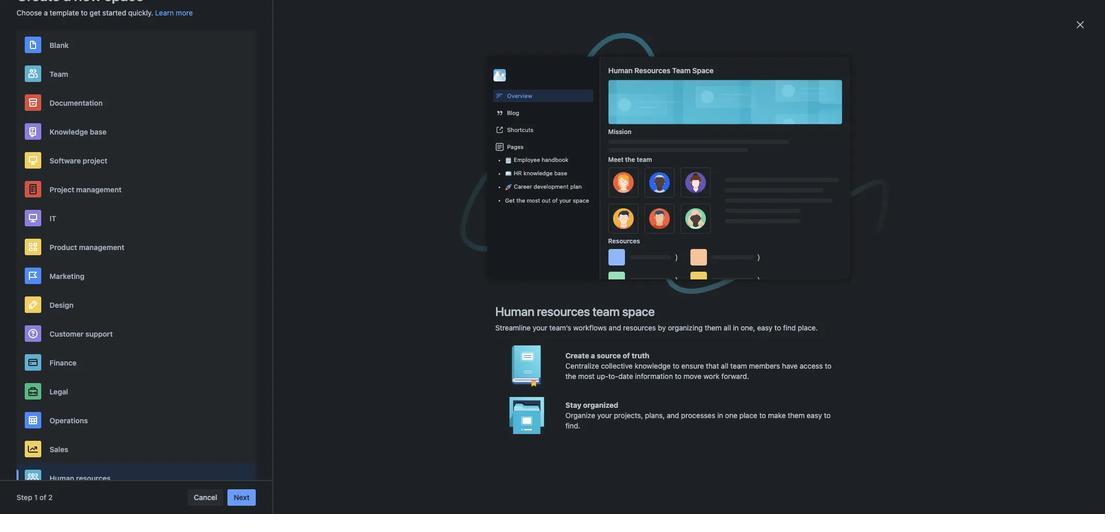 Task type: vqa. For each thing, say whether or not it's contained in the screenshot.
open image
no



Task type: locate. For each thing, give the bounding box(es) containing it.
ago right pages
[[525, 150, 536, 157]]

to
[[81, 8, 88, 17], [872, 181, 879, 190], [722, 256, 729, 265], [775, 324, 782, 332], [671, 344, 678, 352], [673, 362, 680, 370], [825, 362, 832, 370], [675, 372, 682, 381], [357, 375, 364, 383], [760, 411, 767, 420], [825, 411, 831, 420], [527, 431, 533, 440]]

on inside copy and paste this section for each week. type // to add a date win add a few things that went well this week needs input add some projects or efforts that need more input/help note focus add some areas you'll be focusing on next week \n focus \n notes enter any other thoughts or feelings about this past week important links add any key links tha
[[388, 452, 396, 461]]

0 vertical spatial more
[[176, 8, 193, 17]]

2 visited 2 minutes ago from the left
[[618, 94, 677, 101]]

0 vertical spatial october 20, 2023 button
[[450, 239, 509, 249]]

for up projects
[[452, 431, 461, 440]]

management for product management
[[79, 243, 124, 252]]

2 vertical spatial most
[[579, 372, 595, 381]]

forward.
[[722, 372, 750, 381]]

all inside human resources team space streamline your team's workflows and resources by organizing them all in one, easy to find place.
[[724, 324, 731, 332]]

minutes down the my first space
[[643, 94, 665, 101]]

projects,
[[614, 411, 643, 420]]

management
[[76, 185, 122, 194], [79, 243, 124, 252]]

0 horizontal spatial team
[[50, 69, 68, 78]]

0 vertical spatial notes
[[706, 71, 725, 80]]

started inside getting started in confluence greg robinson
[[521, 127, 546, 136]]

1 horizontal spatial create
[[566, 351, 590, 360]]

0 vertical spatial each
[[557, 364, 574, 373]]

week up links
[[414, 452, 432, 461]]

base down "handbook"
[[555, 170, 568, 176]]

hr
[[514, 170, 522, 176]]

0 horizontal spatial be
[[432, 354, 441, 363]]

easy right one,
[[758, 324, 773, 332]]

1 vertical spatial get
[[368, 227, 381, 236]]

out up gives
[[419, 227, 432, 236]]

3 october from the top
[[450, 415, 477, 424]]

to left the fy19)
[[673, 362, 680, 370]]

brainstorm
[[819, 191, 855, 200]]

meeting
[[676, 71, 704, 80]]

2 items from the left
[[714, 364, 732, 373]]

@ up set on the right of page
[[603, 344, 610, 352]]

1 horizontal spatial any
[[513, 452, 525, 461]]

1 • from the top
[[511, 327, 514, 336]]

1 \n from the left
[[434, 452, 440, 461]]

resources
[[635, 66, 671, 75], [609, 237, 640, 245]]

2 horizontal spatial or
[[863, 171, 870, 180]]

1 horizontal spatial that
[[645, 431, 658, 440]]

find
[[784, 324, 796, 332]]

2 vertical spatial october 20, 2023 button
[[450, 414, 509, 425]]

1 horizontal spatial started
[[521, 127, 546, 136]]

visit
[[630, 256, 643, 265]]

0 horizontal spatial resources
[[76, 474, 111, 483]]

minutes for :dart: image
[[500, 94, 521, 101]]

2023 for for
[[491, 415, 509, 424]]

a inside create a source of truth centralize collective knowledge to ensure that all team members have access to the most up-to-date information to move work forward.
[[591, 351, 595, 360]]

get inside 'human resources team space' dialog
[[505, 197, 515, 204]]

1 vertical spatial management
[[79, 243, 124, 252]]

human for team
[[496, 304, 535, 319]]

1 horizontal spatial on
[[443, 266, 452, 275]]

- left weekly on the top of the page
[[527, 71, 530, 80]]

the inside date  participants list meeting participants using their @ mention names @ mention a person to add them as an attendee and they will be notified.  goals list goals for this meeting (e.g., set design priorities for fy19) discussion topics time item presenter notes add notes for each discussion topic  action items add action items to close the loo
[[386, 375, 396, 383]]

1 visited 2 minutes ago from the left
[[474, 94, 533, 101]]

template inside template - weekly status report my first space
[[493, 71, 525, 80]]

0 vertical spatial add
[[680, 344, 693, 352]]

- for meeting
[[671, 71, 674, 80]]

notes right meeting
[[706, 71, 725, 80]]

1 vertical spatial information
[[636, 372, 673, 381]]

template for template - meeting notes
[[637, 71, 669, 80]]

:rocket: image
[[505, 184, 512, 190], [505, 184, 512, 190]]

by
[[658, 324, 666, 332]]

• for mention
[[511, 327, 514, 336]]

it
[[50, 214, 56, 223]]

and
[[805, 191, 817, 200], [535, 266, 547, 275], [536, 277, 548, 285], [609, 324, 622, 332], [389, 354, 401, 363], [667, 411, 680, 420], [377, 431, 389, 440]]

2 october from the top
[[450, 327, 477, 336]]

notes down efforts
[[472, 452, 492, 461]]

1 vertical spatial list
[[495, 354, 507, 363]]

1 horizontal spatial -
[[671, 71, 674, 80]]

1 horizontal spatial template
[[637, 71, 669, 80]]

to left make
[[760, 411, 767, 420]]

human resources team space
[[609, 66, 714, 75]]

most up "stellar"
[[398, 227, 417, 236]]

1 vertical spatial about
[[615, 452, 634, 461]]

1 horizontal spatial mention
[[612, 344, 639, 352]]

mention
[[550, 344, 577, 352], [612, 344, 639, 352]]

first inside template - weekly status report my first space
[[503, 80, 513, 87]]

that
[[706, 362, 720, 370], [645, 431, 658, 440], [497, 442, 510, 450]]

0 vertical spatial october
[[450, 239, 477, 248]]

team inside create a stellar overview the overview is the first page visitors will see when they visit your space, so it helps to include some information on what the space is about and what your team is working on. overview.svg add a header image. this gives your overview visual appeal and makes it welcoming for visitors. explain what the space is for. start
[[584, 266, 601, 275]]

create inside create a source of truth centralize collective knowledge to ensure that all team members have access to the most up-to-date information to move work forward.
[[566, 351, 590, 360]]

management inside button
[[79, 243, 124, 252]]

to inside copy and paste this section for each week. type // to add a date win add a few things that went well this week needs input add some projects or efforts that need more input/help note focus add some areas you'll be focusing on next week \n focus \n notes enter any other thoughts or feelings about this past week important links add any key links tha
[[527, 431, 533, 440]]

0 vertical spatial notes
[[489, 364, 508, 373]]

each
[[557, 364, 574, 373], [463, 431, 479, 440]]

1 vertical spatial add
[[535, 431, 548, 440]]

get the most out of your team space link
[[368, 227, 509, 237]]

meeting up the notified.
[[434, 344, 461, 352]]

1 2023 from the top
[[491, 239, 509, 248]]

:notepad_spiral: image for hr knowledge base
[[505, 157, 512, 164]]

in down teams
[[857, 191, 863, 200]]

information up this
[[404, 266, 441, 275]]

organizing
[[668, 324, 703, 332]]

•
[[511, 327, 514, 336], [511, 415, 514, 424]]

2 october 20, 2023 • my first space from the top
[[450, 415, 563, 424]]

ago for 2 minutes ago :notepad_spiral: icon
[[666, 94, 677, 101]]

2 template from the left
[[637, 71, 669, 80]]

information inside create a source of truth centralize collective knowledge to ensure that all team members have access to the most up-to-date information to move work forward.
[[636, 372, 673, 381]]

1 horizontal spatial @
[[603, 344, 610, 352]]

2 horizontal spatial 2
[[638, 94, 642, 101]]

1 horizontal spatial base
[[555, 170, 568, 176]]

space left find.
[[543, 415, 563, 424]]

0 vertical spatial human
[[609, 66, 633, 75]]

:book: image
[[505, 171, 512, 177], [505, 171, 512, 177]]

mention down the team's
[[550, 344, 577, 352]]

1 horizontal spatial out
[[542, 197, 551, 204]]

blogs,
[[872, 171, 892, 180]]

items
[[656, 364, 675, 373], [714, 364, 732, 373]]

gives
[[423, 277, 440, 285]]

the down centralize
[[566, 372, 577, 381]]

quickly.
[[128, 8, 153, 17]]

2 vertical spatial them
[[788, 411, 805, 420]]

the left loo
[[386, 375, 396, 383]]

they up topics
[[403, 354, 418, 363]]

1 horizontal spatial notes
[[706, 71, 725, 80]]

1 horizontal spatial or
[[578, 452, 585, 461]]

attendee
[[357, 354, 387, 363]]

discussion
[[359, 364, 395, 373]]

knowledge inside create a source of truth centralize collective knowledge to ensure that all team members have access to the most up-to-date information to move work forward.
[[635, 362, 671, 370]]

and inside date  participants list meeting participants using their @ mention names @ mention a person to add them as an attendee and they will be notified.  goals list goals for this meeting (e.g., set design priorities for fy19) discussion topics time item presenter notes add notes for each discussion topic  action items add action items to close the loo
[[389, 354, 401, 363]]

1 vertical spatial all
[[721, 362, 729, 370]]

1 - from the left
[[527, 71, 530, 80]]

my first space link up the blog
[[493, 80, 531, 87]]

3 2023 from the top
[[491, 415, 509, 424]]

2 20, from the top
[[479, 327, 489, 336]]

group
[[181, 45, 305, 138]]

1 horizontal spatial knowledge
[[635, 362, 671, 370]]

2 @ from the left
[[603, 344, 610, 352]]

0 horizontal spatial most
[[398, 227, 417, 236]]

some down section
[[415, 442, 433, 450]]

october 20, 2023 • my first space
[[450, 327, 563, 336], [450, 415, 563, 424]]

helps
[[702, 256, 720, 265]]

notes down goals
[[526, 364, 544, 373]]

cancel
[[194, 493, 217, 502]]

and down page
[[535, 266, 547, 275]]

0 horizontal spatial add
[[535, 431, 548, 440]]

0 horizontal spatial knowledge
[[524, 170, 553, 176]]

date up input/help
[[556, 431, 571, 440]]

customer
[[50, 329, 84, 338]]

it right "so"
[[696, 256, 700, 265]]

get inside the get the most out of your team space october 20, 2023
[[368, 227, 381, 236]]

make
[[768, 411, 786, 420]]

stay
[[566, 401, 582, 410]]

1 horizontal spatial will
[[567, 256, 578, 265]]

visited 2 minutes ago
[[474, 94, 533, 101], [618, 94, 677, 101]]

few
[[608, 431, 620, 440]]

october 20, 2023 • my first space for mention
[[450, 327, 563, 336]]

1 vertical spatial notes
[[472, 452, 492, 461]]

information inside create a stellar overview the overview is the first page visitors will see when they visit your space, so it helps to include some information on what the space is about and what your team is working on. overview.svg add a header image. this gives your overview visual appeal and makes it welcoming for visitors. explain what the space is for. start
[[404, 266, 441, 275]]

visited
[[474, 94, 493, 101], [618, 94, 637, 101], [474, 150, 493, 157], [618, 150, 637, 157]]

more inside copy and paste this section for each week. type // to add a date win add a few things that went well this week needs input add some projects or efforts that need more input/help note focus add some areas you'll be focusing on next week \n focus \n notes enter any other thoughts or feelings about this past week important links add any key links tha
[[530, 442, 547, 450]]

management right product
[[79, 243, 124, 252]]

this inside date  participants list meeting participants using their @ mention names @ mention a person to add them as an attendee and they will be notified.  goals list goals for this meeting (e.g., set design priorities for fy19) discussion topics time item presenter notes add notes for each discussion topic  action items add action items to close the loo
[[540, 354, 552, 363]]

2023 inside the get the most out of your team space october 20, 2023
[[491, 239, 509, 248]]

20, up participants
[[479, 327, 489, 336]]

or down "note"
[[578, 452, 585, 461]]

2 vertical spatial 20,
[[479, 415, 489, 424]]

2 horizontal spatial what
[[682, 277, 698, 285]]

2 right 1
[[48, 493, 53, 502]]

october 20, 2023 button for section
[[450, 414, 509, 425]]

0 horizontal spatial greg robinson link
[[493, 136, 533, 143]]

my inside template - weekly status report my first space
[[493, 80, 501, 87]]

fy19)
[[682, 354, 701, 363]]

0 horizontal spatial meeting
[[434, 344, 461, 352]]

overview inside 'human resources team space' dialog
[[508, 92, 533, 99]]

or inside whiteboards are available in beta more freeform than pages or blogs, whiteboards empower teams to organize and brainstorm in new ways.
[[863, 171, 870, 180]]

2 vertical spatial 2023
[[491, 415, 509, 424]]

0 horizontal spatial out
[[419, 227, 432, 236]]

3 20, from the top
[[479, 415, 489, 424]]

1 vertical spatial base
[[555, 170, 568, 176]]

out inside the get the most out of your team space october 20, 2023
[[419, 227, 432, 236]]

2 horizontal spatial human
[[609, 66, 633, 75]]

space inside template - weekly status report my first space
[[515, 80, 531, 87]]

to inside human resources team space streamline your team's workflows and resources by organizing them all in one, easy to find place.
[[775, 324, 782, 332]]

out for space
[[542, 197, 551, 204]]

item
[[438, 364, 453, 373]]

areas
[[659, 442, 677, 450]]

visited 2 minutes ago up the blog
[[474, 94, 533, 101]]

2 vertical spatial human
[[50, 474, 74, 483]]

1 vertical spatial they
[[403, 354, 418, 363]]

template left meeting
[[637, 71, 669, 80]]

overview up the blog
[[508, 92, 533, 99]]

most for team
[[398, 227, 417, 236]]

1 robinson from the left
[[508, 136, 533, 142]]

for inside copy and paste this section for each week. type // to add a date win add a few things that went well this week needs input add some projects or efforts that need more input/help note focus add some areas you'll be focusing on next week \n focus \n notes enter any other thoughts or feelings about this past week important links add any key links tha
[[452, 431, 461, 440]]

in inside stay organized organize your projects, plans, and processes in one place to make them easy to find.
[[718, 411, 724, 420]]

feelings
[[587, 452, 613, 461]]

to inside create a stellar overview the overview is the first page visitors will see when they visit your space, so it helps to include some information on what the space is about and what your team is working on. overview.svg add a header image. this gives your overview visual appeal and makes it welcoming for visitors. explain what the space is for. start
[[722, 256, 729, 265]]

discussion
[[575, 364, 611, 373]]

each inside date  participants list meeting participants using their @ mention names @ mention a person to add them as an attendee and they will be notified.  goals list goals for this meeting (e.g., set design priorities for fy19) discussion topics time item presenter notes add notes for each discussion topic  action items add action items to close the loo
[[557, 364, 574, 373]]

most down career
[[527, 197, 541, 204]]

knowledge base button
[[17, 117, 256, 146]]

0 vertical spatial that
[[706, 362, 720, 370]]

october up section
[[450, 415, 477, 424]]

2 horizontal spatial most
[[579, 372, 595, 381]]

0 vertical spatial knowledge
[[524, 170, 553, 176]]

most inside the get the most out of your team space october 20, 2023
[[398, 227, 417, 236]]

each up efforts
[[463, 431, 479, 440]]

:sunflower: image
[[618, 128, 630, 140], [618, 128, 630, 140]]

on.
[[638, 266, 649, 275]]

0 vertical spatial list
[[420, 344, 432, 352]]

0 horizontal spatial week
[[414, 452, 432, 461]]

out inside 'human resources team space' dialog
[[542, 197, 551, 204]]

my down human resources team space
[[637, 80, 645, 87]]

greg up 10
[[493, 136, 506, 142]]

whiteboards are available in beta more freeform than pages or blogs, whiteboards empower teams to organize and brainstorm in new ways.
[[774, 158, 902, 200]]

design button
[[17, 291, 256, 319]]

notes inside date  participants list meeting participants using their @ mention names @ mention a person to add them as an attendee and they will be notified.  goals list goals for this meeting (e.g., set design priorities for fy19) discussion topics time item presenter notes add notes for each discussion topic  action items add action items to close the loo
[[489, 364, 508, 373]]

access
[[800, 362, 823, 370]]

choose
[[17, 8, 42, 17]]

0 vertical spatial be
[[432, 354, 441, 363]]

product management button
[[17, 233, 256, 262]]

minutes for 2 minutes ago :notepad_spiral: icon
[[643, 94, 665, 101]]

one,
[[741, 324, 756, 332]]

beta
[[885, 158, 902, 168]]

first inside create a stellar overview the overview is the first page visitors will see when they visit your space, so it helps to include some information on what the space is about and what your team is working on. overview.svg add a header image. this gives your overview visual appeal and makes it welcoming for visitors. explain what the space is for. start
[[507, 256, 521, 265]]

- left meeting
[[671, 71, 674, 80]]

1 items from the left
[[656, 364, 675, 373]]

on down input
[[388, 452, 396, 461]]

0 horizontal spatial about
[[514, 266, 533, 275]]

0 vertical spatial focus
[[601, 442, 622, 450]]

space left weekly on the top of the page
[[515, 80, 531, 87]]

goals
[[509, 354, 527, 363]]

2 • from the top
[[511, 415, 514, 424]]

robinson up pages
[[508, 136, 533, 142]]

0 horizontal spatial items
[[656, 364, 675, 373]]

0 horizontal spatial robinson
[[508, 136, 533, 142]]

week.
[[481, 431, 500, 440]]

will inside create a stellar overview the overview is the first page visitors will see when they visit your space, so it helps to include some information on what the space is about and what your team is working on. overview.svg add a header image. this gives your overview visual appeal and makes it welcoming for visitors. explain what the space is for. start
[[567, 256, 578, 265]]

organized
[[584, 401, 619, 410]]

1 vertical spatial each
[[463, 431, 479, 440]]

started up pages
[[521, 127, 546, 136]]

to right make
[[825, 411, 831, 420]]

visited 2 minutes ago for 2 minutes ago :notepad_spiral: icon
[[618, 94, 677, 101]]

a
[[44, 8, 48, 17], [381, 256, 385, 265], [710, 266, 714, 275], [640, 344, 644, 352], [591, 351, 595, 360], [550, 431, 554, 440], [603, 431, 607, 440]]

that inside create a source of truth centralize collective knowledge to ensure that all team members have access to the most up-to-date information to move work forward.
[[706, 362, 720, 370]]

about inside copy and paste this section for each week. type // to add a date win add a few things that went well this week needs input add some projects or efforts that need more input/help note focus add some areas you'll be focusing on next week \n focus \n notes enter any other thoughts or feelings about this past week important links add any key links tha
[[615, 452, 634, 461]]

employee
[[514, 156, 540, 163]]

0 horizontal spatial @
[[542, 344, 548, 352]]

hr knowledge base
[[514, 170, 568, 176]]

1 october from the top
[[450, 239, 477, 248]]

1 vertical spatial them
[[695, 344, 712, 352]]

the
[[441, 256, 454, 265]]

october 20, 2023 • my first space up type
[[450, 415, 563, 424]]

and right plans,
[[667, 411, 680, 420]]

for inside create a stellar overview the overview is the first page visitors will see when they visit your space, so it helps to include some information on what the space is about and what your team is working on. overview.svg add a header image. this gives your overview visual appeal and makes it welcoming for visitors. explain what the space is for. start
[[617, 277, 627, 285]]

input/help
[[549, 442, 583, 450]]

human right the report
[[609, 66, 633, 75]]

1 vertical spatial 20,
[[479, 327, 489, 336]]

0 horizontal spatial easy
[[758, 324, 773, 332]]

add inside copy and paste this section for each week. type // to add a date win add a few things that went well this week needs input add some projects or efforts that need more input/help note focus add some areas you'll be focusing on next week \n focus \n notes enter any other thoughts or feelings about this past week important links add any key links tha
[[535, 431, 548, 440]]

20, up 'week.'
[[479, 415, 489, 424]]

members
[[749, 362, 781, 370]]

of up the "collective"
[[623, 351, 630, 360]]

for down their
[[529, 354, 538, 363]]

add right //
[[535, 431, 548, 440]]

to right the "person"
[[671, 344, 678, 352]]

key
[[406, 462, 417, 471]]

0 horizontal spatial overview
[[508, 92, 533, 99]]

0 horizontal spatial -
[[527, 71, 530, 80]]

2 horizontal spatial some
[[639, 442, 657, 450]]

each inside copy and paste this section for each week. type // to add a date win add a few things that went well this week needs input add some projects or efforts that need more input/help note focus add some areas you'll be focusing on next week \n focus \n notes enter any other thoughts or feelings about this past week important links add any key links tha
[[463, 431, 479, 440]]

1 template from the left
[[493, 71, 525, 80]]

1 vertical spatial october
[[450, 327, 477, 336]]

get for team
[[368, 227, 381, 236]]

create
[[357, 256, 380, 265], [566, 351, 590, 360]]

- inside template - weekly status report my first space
[[527, 71, 530, 80]]

october 20, 2023 button up the
[[450, 239, 509, 249]]

- for weekly
[[527, 71, 530, 80]]

participants
[[463, 344, 503, 352]]

0 horizontal spatial create
[[357, 256, 380, 265]]

to-
[[609, 372, 619, 381]]

your inside human resources team space streamline your team's workflows and resources by organizing them all in one, easy to find place.
[[533, 324, 548, 332]]

team up workflows
[[593, 304, 620, 319]]

1 october 20, 2023 • my first space from the top
[[450, 327, 563, 336]]

0 horizontal spatial started
[[102, 8, 126, 17]]

easy
[[758, 324, 773, 332], [807, 411, 823, 420]]

1 vertical spatial human
[[496, 304, 535, 319]]

overview up gives
[[410, 256, 439, 265]]

0 vertical spatial overview
[[508, 92, 533, 99]]

0 horizontal spatial focus
[[442, 452, 462, 461]]

easy right make
[[807, 411, 823, 420]]

october for participants
[[450, 327, 477, 336]]

1 vertical spatial •
[[511, 415, 514, 424]]

template for template - weekly status report my first space
[[493, 71, 525, 80]]

focus
[[601, 442, 622, 450], [442, 452, 462, 461]]

october 20, 2023 • my first space up using
[[450, 327, 563, 336]]

resources for human resources
[[76, 474, 111, 483]]

any down need on the bottom of the page
[[513, 452, 525, 461]]

most for space
[[527, 197, 541, 204]]

confluence
[[556, 127, 595, 136]]

software project
[[50, 156, 107, 165]]

they inside create a stellar overview the overview is the first page visitors will see when they visit your space, so it helps to include some information on what the space is about and what your team is working on. overview.svg add a header image. this gives your overview visual appeal and makes it welcoming for visitors. explain what the space is for. start
[[613, 256, 628, 265]]

2023 up 'week.'
[[491, 415, 509, 424]]

things
[[622, 431, 643, 440]]

information down 'priorities'
[[636, 372, 673, 381]]

copy
[[357, 431, 375, 440]]

most
[[527, 197, 541, 204], [398, 227, 417, 236], [579, 372, 595, 381]]

3 october 20, 2023 button from the top
[[450, 414, 509, 425]]

list up time
[[420, 344, 432, 352]]

visited down :dart: image
[[474, 94, 493, 101]]

items down 'priorities'
[[656, 364, 675, 373]]

your inside the get the most out of your team space october 20, 2023
[[444, 227, 461, 236]]

your down see
[[567, 266, 582, 275]]

visited for :wave: icon
[[474, 150, 493, 157]]

1 greg robinson link from the left
[[493, 136, 533, 143]]

2 horizontal spatial that
[[706, 362, 720, 370]]

this left past
[[636, 452, 648, 461]]

meet
[[609, 156, 624, 164]]

overview
[[508, 92, 533, 99], [637, 127, 669, 136]]

a up input/help
[[550, 431, 554, 440]]

your inside stay organized organize your projects, plans, and processes in one place to make them easy to find.
[[598, 411, 612, 420]]

2 - from the left
[[671, 71, 674, 80]]

0 vertical spatial easy
[[758, 324, 773, 332]]

organize
[[774, 191, 803, 200]]

first right :dart: icon
[[503, 80, 513, 87]]

loo
[[398, 375, 408, 383]]

team
[[673, 66, 691, 75], [50, 69, 68, 78]]

when
[[593, 256, 611, 265]]

1 greg from the left
[[493, 136, 506, 142]]

on inside create a stellar overview the overview is the first page visitors will see when they visit your space, so it helps to include some information on what the space is about and what your team is working on. overview.svg add a header image. this gives your overview visual appeal and makes it welcoming for visitors. explain what the space is for. start
[[443, 266, 452, 275]]

1 20, from the top
[[479, 239, 489, 248]]

notes inside copy and paste this section for each week. type // to add a date win add a few things that went well this week needs input add some projects or efforts that need more input/help note focus add some areas you'll be focusing on next week \n focus \n notes enter any other thoughts or feelings about this past week important links add any key links tha
[[472, 452, 492, 461]]

all inside create a source of truth centralize collective knowledge to ensure that all team members have access to the most up-to-date information to move work forward.
[[721, 362, 729, 370]]

human inside human resources team space streamline your team's workflows and resources by organizing them all in one, easy to find place.
[[496, 304, 535, 319]]

0 horizontal spatial get
[[368, 227, 381, 236]]

:notepad_spiral: image inside 'human resources team space' dialog
[[505, 157, 512, 164]]

software
[[50, 156, 81, 165]]

the inside create a source of truth centralize collective knowledge to ensure that all team members have access to the most up-to-date information to move work forward.
[[566, 372, 577, 381]]

team up forward.
[[731, 362, 748, 370]]

0 horizontal spatial greg
[[493, 136, 506, 142]]

date inside create a source of truth centralize collective knowledge to ensure that all team members have access to the most up-to-date information to move work forward.
[[619, 372, 634, 381]]

management inside button
[[76, 185, 122, 194]]

:notepad_spiral: image
[[618, 72, 630, 85], [618, 72, 630, 85], [505, 157, 512, 164]]

get
[[90, 8, 101, 17]]

space up date  participants list meeting participants using their @ mention names @ mention a person to add them as an attendee and they will be notified.  goals list goals for this meeting (e.g., set design priorities for fy19) discussion topics time item presenter notes add notes for each discussion topic  action items add action items to close the loo at bottom
[[543, 327, 563, 336]]

will left see
[[567, 256, 578, 265]]

for left the fy19)
[[670, 354, 680, 363]]

greg robinson link for 10
[[493, 136, 533, 143]]

:dart: image
[[474, 72, 487, 85]]

they inside date  participants list meeting participants using their @ mention names @ mention a person to add them as an attendee and they will be notified.  goals list goals for this meeting (e.g., set design priorities for fy19) discussion topics time item presenter notes add notes for each discussion topic  action items add action items to close the loo
[[403, 354, 418, 363]]

the inside the get the most out of your team space october 20, 2023
[[383, 227, 396, 236]]

0 vertical spatial they
[[613, 256, 628, 265]]

my first space link down human resources team space
[[637, 80, 675, 87]]

0 horizontal spatial some
[[383, 266, 402, 275]]

each left discussion
[[557, 364, 574, 373]]

2 greg from the left
[[637, 136, 650, 142]]

home link
[[100, 6, 127, 22]]

team down announcements
[[463, 227, 482, 236]]

explain
[[657, 277, 680, 285]]

1 horizontal spatial meeting
[[554, 354, 581, 363]]

information
[[404, 266, 441, 275], [636, 372, 673, 381]]

for down working at the right bottom of the page
[[617, 277, 627, 285]]

1 horizontal spatial information
[[636, 372, 673, 381]]

0 horizontal spatial it
[[574, 277, 578, 285]]

october for this
[[450, 415, 477, 424]]

what up makes
[[549, 266, 565, 275]]

all up an on the right bottom of page
[[724, 324, 731, 332]]

1 horizontal spatial they
[[613, 256, 628, 265]]

software project button
[[17, 146, 256, 175]]

october 20, 2023 button up participants
[[450, 327, 509, 337]]

what down the
[[454, 266, 470, 275]]

2 2023 from the top
[[491, 327, 509, 336]]

1 horizontal spatial about
[[615, 452, 634, 461]]

@ right their
[[542, 344, 548, 352]]

1 mention from the left
[[550, 344, 577, 352]]

on down the
[[443, 266, 452, 275]]

2 greg robinson link from the left
[[637, 136, 677, 143]]

and up input
[[377, 431, 389, 440]]

create inside create a stellar overview the overview is the first page visitors will see when they visit your space, so it helps to include some information on what the space is about and what your team is working on. overview.svg add a header image. this gives your overview visual appeal and makes it welcoming for visitors. explain what the space is for. start
[[357, 256, 380, 265]]

human resources team space streamline your team's workflows and resources by organizing them all in one, easy to find place.
[[496, 304, 818, 332]]

resources inside button
[[76, 474, 111, 483]]

knowledge down truth
[[635, 362, 671, 370]]

in inside getting started in confluence greg robinson
[[548, 127, 554, 136]]

human down sales
[[50, 474, 74, 483]]

1 horizontal spatial easy
[[807, 411, 823, 420]]

them inside human resources team space streamline your team's workflows and resources by organizing them all in one, easy to find place.
[[705, 324, 722, 332]]

first
[[503, 80, 513, 87], [646, 80, 657, 87], [507, 256, 521, 265], [528, 327, 541, 336], [528, 415, 541, 424]]

to left the close
[[357, 375, 364, 383]]

greg robinson link up visited 15 minutes ago in the top of the page
[[637, 136, 677, 143]]

2 october 20, 2023 button from the top
[[450, 327, 509, 337]]

header
[[357, 277, 381, 285]]

get
[[505, 197, 515, 204], [368, 227, 381, 236]]

2 inside 'human resources team space' dialog
[[48, 493, 53, 502]]

first left page
[[507, 256, 521, 265]]

next
[[398, 452, 412, 461]]

confluence image
[[27, 8, 88, 20], [27, 8, 88, 20]]

0 horizontal spatial any
[[392, 462, 404, 471]]

knowledge
[[50, 127, 88, 136]]

0 vertical spatial will
[[567, 256, 578, 265]]



Task type: describe. For each thing, give the bounding box(es) containing it.
team down greg robinson
[[637, 156, 652, 164]]

of down the development
[[553, 197, 558, 204]]

work
[[704, 372, 720, 381]]

design
[[50, 301, 74, 309]]

your up on.
[[645, 256, 660, 265]]

visited for 2 minutes ago :notepad_spiral: icon
[[618, 94, 637, 101]]

:notepad_spiral: image for 2 minutes ago
[[618, 72, 630, 85]]

move
[[684, 372, 702, 381]]

• for week.
[[511, 415, 514, 424]]

space inside the get the most out of your team space october 20, 2023
[[484, 227, 507, 236]]

and inside human resources team space streamline your team's workflows and resources by organizing them all in one, easy to find place.
[[609, 324, 622, 332]]

visited left the 15
[[618, 150, 637, 157]]

minutes down greg robinson
[[646, 150, 668, 157]]

visited 10 minutes ago
[[474, 150, 536, 157]]

0 horizontal spatial list
[[420, 344, 432, 352]]

will inside date  participants list meeting participants using their @ mention names @ mention a person to add them as an attendee and they will be notified.  goals list goals for this meeting (e.g., set design priorities for fy19) discussion topics time item presenter notes add notes for each discussion topic  action items add action items to close the loo
[[420, 354, 430, 363]]

date inside copy and paste this section for each week. type // to add a date win add a few things that went well this week needs input add some projects or efforts that need more input/help note focus add some areas you'll be focusing on next week \n focus \n notes enter any other thoughts or feelings about this past week important links add any key links tha
[[556, 431, 571, 440]]

available
[[840, 158, 874, 168]]

documentation
[[50, 98, 103, 107]]

add down the fy19)
[[677, 364, 690, 373]]

add inside date  participants list meeting participants using their @ mention names @ mention a person to add them as an attendee and they will be notified.  goals list goals for this meeting (e.g., set design priorities for fy19) discussion topics time item presenter notes add notes for each discussion topic  action items add action items to close the loo
[[680, 344, 693, 352]]

most inside create a source of truth centralize collective knowledge to ensure that all team members have access to the most up-to-date information to move work forward.
[[579, 372, 595, 381]]

focusing
[[357, 452, 386, 461]]

overview left visual
[[459, 277, 488, 285]]

close image
[[1075, 19, 1087, 31]]

enable in settings
[[780, 213, 841, 222]]

add up "note"
[[587, 431, 601, 440]]

this right well
[[693, 431, 705, 440]]

workflows
[[574, 324, 607, 332]]

your down plan on the top
[[560, 197, 572, 204]]

create for create a source of truth centralize collective knowledge to ensure that all team members have access to the most up-to-date information to move work forward.
[[566, 351, 590, 360]]

ago for :dart: image
[[523, 94, 533, 101]]

get the most out of your space
[[505, 197, 589, 204]]

links
[[419, 462, 434, 471]]

Search field
[[910, 6, 1013, 22]]

career
[[514, 183, 532, 190]]

a right choose at the top of the page
[[44, 8, 48, 17]]

:notepad_spiral: image
[[505, 157, 512, 164]]

whiteboards
[[774, 181, 815, 190]]

//
[[521, 431, 525, 440]]

type
[[502, 431, 519, 440]]

team inside create a source of truth centralize collective knowledge to ensure that all team members have access to the most up-to-date information to move work forward.
[[731, 362, 748, 370]]

20, for using
[[479, 327, 489, 336]]

first up their
[[528, 327, 541, 336]]

empower
[[817, 181, 848, 190]]

base inside button
[[90, 127, 107, 136]]

in up blogs,
[[876, 158, 883, 168]]

2 horizontal spatial week
[[707, 431, 724, 440]]

time
[[420, 364, 436, 373]]

to left get
[[81, 8, 88, 17]]

resources for human resources team space streamline your team's workflows and resources by organizing them all in one, easy to find place.
[[537, 304, 590, 319]]

of inside the get the most out of your team space october 20, 2023
[[434, 227, 442, 236]]

blog
[[508, 109, 520, 116]]

team's
[[550, 324, 572, 332]]

design
[[615, 354, 637, 363]]

1 vertical spatial that
[[645, 431, 658, 440]]

customer support button
[[17, 319, 256, 348]]

space inside human resources team space streamline your team's workflows and resources by organizing them all in one, easy to find place.
[[623, 304, 655, 319]]

and inside stay organized organize your projects, plans, and processes in one place to make them easy to find.
[[667, 411, 680, 420]]

ago for :wave: icon
[[525, 150, 536, 157]]

legal
[[50, 387, 68, 396]]

weekly
[[532, 71, 557, 80]]

add inside create a stellar overview the overview is the first page visitors will see when they visit your space, so it helps to include some information on what the space is about and what your team is working on. overview.svg add a header image. this gives your overview visual appeal and makes it welcoming for visitors. explain what the space is for. start
[[695, 266, 708, 275]]

0 horizontal spatial what
[[454, 266, 470, 275]]

1 horizontal spatial week
[[667, 452, 684, 461]]

1 horizontal spatial focus
[[601, 442, 622, 450]]

be inside date  participants list meeting participants using their @ mention names @ mention a person to add them as an attendee and they will be notified.  goals list goals for this meeting (e.g., set design priorities for fy19) discussion topics time item presenter notes add notes for each discussion topic  action items add action items to close the loo
[[432, 354, 441, 363]]

:dart: image
[[474, 72, 487, 85]]

a left "stellar"
[[381, 256, 385, 265]]

2 mention from the left
[[612, 344, 639, 352]]

create for create a stellar overview the overview is the first page visitors will see when they visit your space, so it helps to include some information on what the space is about and what your team is working on. overview.svg add a header image. this gives your overview visual appeal and makes it welcoming for visitors. explain what the space is for. start
[[357, 256, 380, 265]]

product management
[[50, 243, 124, 252]]

1 vertical spatial resources
[[623, 324, 656, 332]]

1 @ from the left
[[542, 344, 548, 352]]

add down focusing
[[377, 462, 390, 471]]

project
[[50, 185, 74, 194]]

in right enable
[[805, 213, 811, 222]]

this right paste
[[411, 431, 424, 440]]

up-
[[597, 372, 609, 381]]

are
[[826, 158, 838, 168]]

get for space
[[505, 197, 515, 204]]

human inside button
[[50, 474, 74, 483]]

topics
[[397, 364, 418, 373]]

your right gives
[[442, 277, 457, 285]]

page
[[522, 256, 539, 265]]

in inside human resources team space streamline your team's workflows and resources by organizing them all in one, easy to find place.
[[733, 324, 739, 332]]

about inside create a stellar overview the overview is the first page visitors will see when they visit your space, so it helps to include some information on what the space is about and what your team is working on. overview.svg add a header image. this gives your overview visual appeal and makes it welcoming for visitors. explain what the space is for. start
[[514, 266, 533, 275]]

started inside 'human resources team space' dialog
[[102, 8, 126, 17]]

other
[[527, 452, 545, 461]]

and inside copy and paste this section for each week. type // to add a date win add a few things that went well this week needs input add some projects or efforts that need more input/help note focus add some areas you'll be focusing on next week \n focus \n notes enter any other thoughts or feelings about this past week important links add any key links tha
[[377, 431, 389, 440]]

1 vertical spatial meeting
[[554, 354, 581, 363]]

edit feed button
[[715, 179, 745, 189]]

my first space link up their
[[516, 327, 563, 337]]

career development plan
[[514, 183, 582, 190]]

win
[[573, 431, 585, 440]]

human resources team space dialog
[[0, 0, 1106, 514]]

collective
[[601, 362, 633, 370]]

october 20, 2023 • my first space for week.
[[450, 415, 563, 424]]

blank
[[50, 41, 69, 49]]

first up need on the bottom of the page
[[528, 415, 541, 424]]

space down human resources team space
[[659, 80, 675, 87]]

start
[[378, 287, 394, 296]]

space up visual
[[484, 266, 504, 275]]

appeal
[[511, 277, 534, 285]]

october inside the get the most out of your team space october 20, 2023
[[450, 239, 477, 248]]

team inside human resources team space streamline your team's workflows and resources by organizing them all in one, easy to find place.
[[593, 304, 620, 319]]

date  participants list meeting participants using their @ mention names @ mention a person to add them as an attendee and they will be notified.  goals list goals for this meeting (e.g., set design priorities for fy19) discussion topics time item presenter notes add notes for each discussion topic  action items add action items to close the loo
[[357, 344, 732, 383]]

0 vertical spatial any
[[513, 452, 525, 461]]

space down plan on the top
[[573, 197, 589, 204]]

visited 2 minutes ago for :dart: image
[[474, 94, 533, 101]]

the left the 15
[[626, 156, 635, 164]]

1 vertical spatial any
[[392, 462, 404, 471]]

1
[[34, 493, 38, 502]]

out for team
[[419, 227, 432, 236]]

human resources button
[[17, 464, 256, 493]]

the down helps
[[700, 277, 711, 285]]

20, for section
[[479, 415, 489, 424]]

add down goals
[[510, 364, 524, 373]]

notes inside date  participants list meeting participants using their @ mention names @ mention a person to add them as an attendee and they will be notified.  goals list goals for this meeting (e.g., set design priorities for fy19) discussion topics time item presenter notes add notes for each discussion topic  action items add action items to close the loo
[[526, 364, 544, 373]]

easy inside stay organized organize your projects, plans, and processes in one place to make them easy to find.
[[807, 411, 823, 420]]

close
[[366, 375, 384, 383]]

overview right the
[[456, 256, 485, 265]]

visited 15 minutes ago
[[618, 150, 679, 157]]

a left "few"
[[603, 431, 607, 440]]

to right access
[[825, 362, 832, 370]]

documentation button
[[17, 88, 256, 117]]

greg robinson link for 15
[[637, 136, 677, 143]]

a inside date  participants list meeting participants using their @ mention names @ mention a person to add them as an attendee and they will be notified.  goals list goals for this meeting (e.g., set design priorities for fy19) discussion topics time item presenter notes add notes for each discussion topic  action items add action items to close the loo
[[640, 344, 644, 352]]

learn more link
[[155, 8, 193, 18]]

0 horizontal spatial that
[[497, 442, 510, 450]]

ago down greg robinson
[[669, 150, 679, 157]]

step
[[17, 493, 32, 502]]

a down helps
[[710, 266, 714, 275]]

robinson inside getting started in confluence greg robinson
[[508, 136, 533, 142]]

minutes for :wave: icon
[[502, 150, 524, 157]]

1 horizontal spatial some
[[415, 442, 433, 450]]

october 20, 2023 button for using
[[450, 327, 509, 337]]

add up next
[[400, 442, 413, 450]]

one
[[726, 411, 738, 420]]

global element
[[6, 0, 908, 29]]

1 horizontal spatial team
[[673, 66, 691, 75]]

of inside create a source of truth centralize collective knowledge to ensure that all team members have access to the most up-to-date information to move work forward.
[[623, 351, 630, 360]]

them inside stay organized organize your projects, plans, and processes in one place to make them easy to find.
[[788, 411, 805, 420]]

2023 for their
[[491, 327, 509, 336]]

0 horizontal spatial or
[[464, 442, 471, 450]]

place
[[740, 411, 758, 420]]

finance button
[[17, 348, 256, 377]]

space,
[[662, 256, 684, 265]]

shortcuts
[[508, 126, 534, 133]]

my up //
[[516, 415, 526, 424]]

1 horizontal spatial 2
[[495, 94, 498, 101]]

truth
[[632, 351, 650, 360]]

1 vertical spatial resources
[[609, 237, 640, 245]]

of right 1
[[40, 493, 46, 502]]

working
[[610, 266, 636, 275]]

:wave: image
[[474, 128, 487, 140]]

enable in settings link
[[774, 209, 847, 226]]

so
[[686, 256, 694, 265]]

names
[[579, 344, 601, 352]]

needs
[[357, 442, 379, 450]]

add down things in the bottom of the page
[[624, 442, 637, 450]]

be inside copy and paste this section for each week. type // to add a date win add a few things that went well this week needs input add some projects or efforts that need more input/help note focus add some areas you'll be focusing on next week \n focus \n notes enter any other thoughts or feelings about this past week important links add any key links tha
[[699, 442, 707, 450]]

0 vertical spatial meeting
[[434, 344, 461, 352]]

getting
[[493, 127, 519, 136]]

to inside whiteboards are available in beta more freeform than pages or blogs, whiteboards empower teams to organize and brainstorm in new ways.
[[872, 181, 879, 190]]

ways.
[[881, 191, 899, 200]]

operations button
[[17, 406, 256, 435]]

management for project management
[[76, 185, 122, 194]]

notified.
[[443, 354, 470, 363]]

2 robinson from the left
[[651, 136, 677, 142]]

0 vertical spatial resources
[[635, 66, 671, 75]]

10
[[495, 150, 501, 157]]

it button
[[17, 204, 256, 233]]

2 \n from the left
[[464, 452, 470, 461]]

home banner
[[0, 0, 1106, 29]]

my up using
[[516, 327, 526, 336]]

the down career
[[517, 197, 525, 204]]

more inside 'human resources team space' dialog
[[176, 8, 193, 17]]

product
[[50, 243, 77, 252]]

choose a template to get started quickly. learn more
[[17, 8, 193, 17]]

feed
[[730, 179, 745, 188]]

announcements button
[[430, 193, 506, 210]]

ensure
[[682, 362, 704, 370]]

greg inside getting started in confluence greg robinson
[[493, 136, 506, 142]]

first down human resources team space
[[646, 80, 657, 87]]

streamline
[[496, 324, 531, 332]]

visited for :dart: image
[[474, 94, 493, 101]]

handbook
[[542, 156, 569, 163]]

space down helps
[[713, 277, 733, 285]]

note
[[585, 442, 600, 450]]

human for team
[[609, 66, 633, 75]]

(e.g.,
[[583, 354, 600, 363]]

20, inside the get the most out of your team space october 20, 2023
[[479, 239, 489, 248]]

for left centralize
[[546, 364, 555, 373]]

team inside button
[[50, 69, 68, 78]]

easy inside human resources team space streamline your team's workflows and resources by organizing them all in one, easy to find place.
[[758, 324, 773, 332]]

0 vertical spatial it
[[696, 256, 700, 265]]

:wave: image
[[474, 128, 487, 140]]

customer support
[[50, 329, 113, 338]]

2 vertical spatial or
[[578, 452, 585, 461]]

and left makes
[[536, 277, 548, 285]]

them inside date  participants list meeting participants using their @ mention names @ mention a person to add them as an attendee and they will be notified.  goals list goals for this meeting (e.g., set design priorities for fy19) discussion topics time item presenter notes add notes for each discussion topic  action items add action items to close the loo
[[695, 344, 712, 352]]

get the most out of your team space october 20, 2023
[[368, 227, 509, 248]]

the down the get the most out of your team space october 20, 2023
[[472, 266, 482, 275]]

1 october 20, 2023 button from the top
[[450, 239, 509, 249]]

some inside create a stellar overview the overview is the first page visitors will see when they visit your space, so it helps to include some information on what the space is about and what your team is working on. overview.svg add a header image. this gives your overview visual appeal and makes it welcoming for visitors. explain what the space is for. start
[[383, 266, 402, 275]]

the up visual
[[495, 256, 506, 265]]

set
[[602, 354, 613, 363]]

stellar
[[387, 256, 408, 265]]

home
[[103, 10, 124, 18]]

team inside the get the most out of your team space october 20, 2023
[[463, 227, 482, 236]]

thoughts
[[547, 452, 576, 461]]

1 horizontal spatial list
[[495, 354, 507, 363]]

my first space link up //
[[516, 414, 563, 425]]

copy and paste this section for each week. type // to add a date win add a few things that went well this week needs input add some projects or efforts that need more input/help note focus add some areas you'll be focusing on next week \n focus \n notes enter any other thoughts or feelings about this past week important links add any key links tha
[[357, 431, 724, 471]]

marketing
[[50, 272, 85, 280]]

next
[[234, 493, 250, 502]]

and inside whiteboards are available in beta more freeform than pages or blogs, whiteboards empower teams to organize and brainstorm in new ways.
[[805, 191, 817, 200]]

to left move
[[675, 372, 682, 381]]

1 horizontal spatial overview
[[637, 127, 669, 136]]

whiteboards
[[774, 158, 824, 168]]

1 horizontal spatial what
[[549, 266, 565, 275]]



